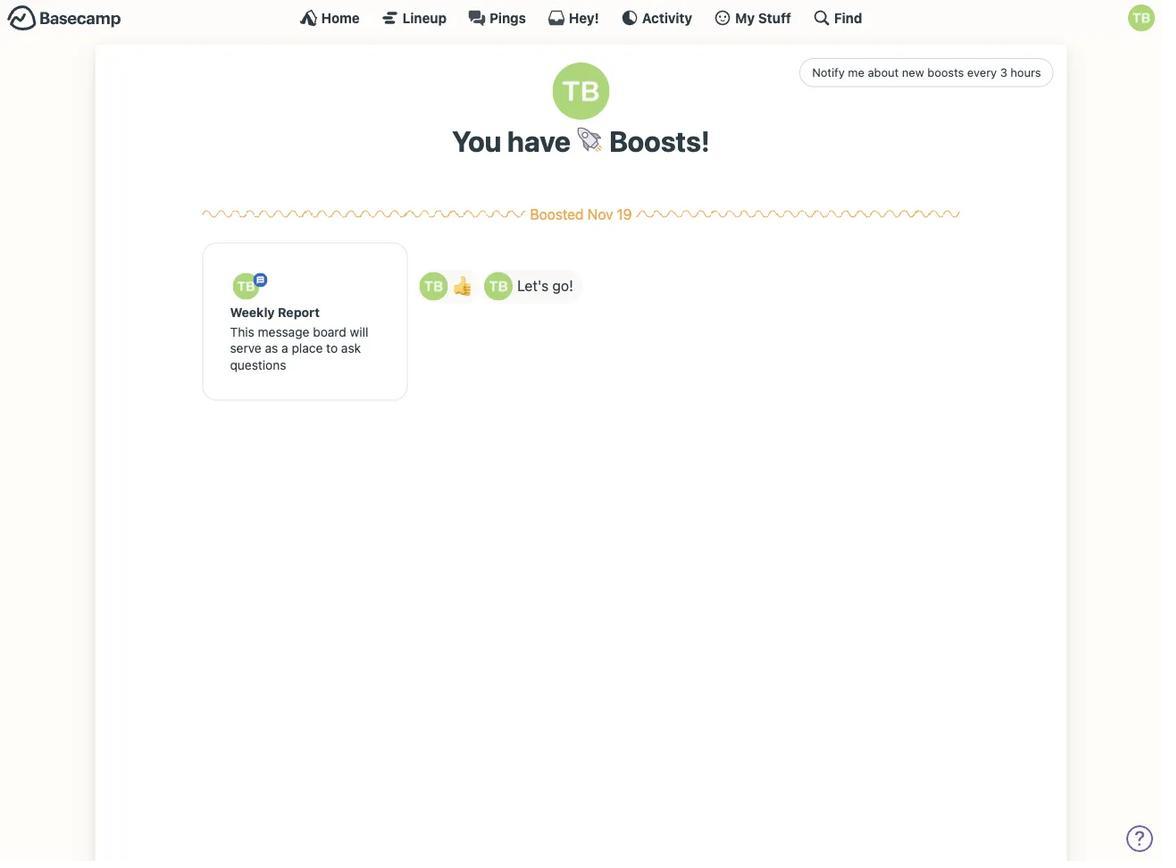 Task type: vqa. For each thing, say whether or not it's contained in the screenshot.
4
no



Task type: locate. For each thing, give the bounding box(es) containing it.
pings button
[[468, 9, 526, 27]]

0 vertical spatial tim burton image
[[553, 63, 610, 120]]

tim burton image inside tim b. boosted the message with 'let's go!' element
[[485, 272, 513, 301]]

boosts
[[928, 66, 965, 79]]

for boosts report image
[[253, 273, 268, 287]]

to
[[326, 341, 338, 356]]

lineup link
[[381, 9, 447, 27]]

let's go!
[[518, 278, 574, 295]]

home link
[[300, 9, 360, 27]]

nov
[[588, 205, 614, 222]]

tim burton image inside tim b. boosted the message with '👍' element
[[420, 272, 448, 301]]

tim burton image for let's go!
[[485, 272, 513, 301]]

have
[[508, 124, 571, 158]]

activity
[[642, 10, 693, 25]]

ask
[[341, 341, 361, 356]]

nov 19 element
[[588, 205, 632, 222]]

1 horizontal spatial tim burton image
[[553, 63, 610, 120]]

questions
[[230, 357, 286, 372]]

3
[[1001, 66, 1008, 79]]

you
[[452, 124, 502, 158]]

2 horizontal spatial tim burton image
[[1129, 4, 1156, 31]]

tim burton image for you have
[[553, 63, 610, 120]]

place
[[292, 341, 323, 356]]

tim burton image
[[1129, 4, 1156, 31], [420, 272, 448, 301], [233, 273, 260, 300]]

my stuff button
[[714, 9, 792, 27]]

stuff
[[759, 10, 792, 25]]

0 horizontal spatial tim burton image
[[485, 272, 513, 301]]

1 horizontal spatial tim burton image
[[420, 272, 448, 301]]

tim burton image inside main element
[[1129, 4, 1156, 31]]

hey!
[[569, 10, 600, 25]]

hours
[[1011, 66, 1042, 79]]

about
[[868, 66, 899, 79]]

0 horizontal spatial tim burton image
[[233, 273, 260, 300]]

serve
[[230, 341, 262, 356]]

a
[[282, 341, 288, 356]]

tim burton image
[[553, 63, 610, 120], [485, 272, 513, 301]]

weekly
[[230, 305, 275, 319]]

1 vertical spatial tim burton image
[[485, 272, 513, 301]]

find button
[[813, 9, 863, 27]]

my stuff
[[736, 10, 792, 25]]

home
[[321, 10, 360, 25]]

tim burton image up have
[[553, 63, 610, 120]]

go!
[[553, 278, 574, 295]]

let's
[[518, 278, 549, 295]]

activity link
[[621, 9, 693, 27]]

my
[[736, 10, 755, 25]]

tim burton image left let's
[[485, 272, 513, 301]]

main element
[[0, 0, 1163, 35]]



Task type: describe. For each thing, give the bounding box(es) containing it.
weekly report this message board will serve as a place to ask questions
[[230, 305, 369, 372]]

you have
[[452, 124, 577, 158]]

report
[[278, 305, 320, 319]]

boosted nov 19
[[530, 205, 632, 222]]

boosts!
[[604, 124, 711, 158]]

message
[[258, 325, 310, 340]]

hey! button
[[548, 9, 600, 27]]

switch accounts image
[[7, 4, 122, 32]]

boosted
[[530, 205, 584, 222]]

notify me about new boosts every 3 hours button
[[800, 58, 1054, 87]]

me
[[849, 66, 865, 79]]

board
[[313, 325, 347, 340]]

19
[[617, 205, 632, 222]]

notify
[[813, 66, 845, 79]]

tim b. boosted the message with 'let's go!' element
[[482, 269, 583, 303]]

new
[[903, 66, 925, 79]]

every
[[968, 66, 998, 79]]

this
[[230, 325, 255, 340]]

will
[[350, 325, 369, 340]]

👍
[[453, 276, 471, 297]]

pings
[[490, 10, 526, 25]]

find
[[835, 10, 863, 25]]

tim b. boosted the message with '👍' element
[[417, 269, 480, 303]]

lineup
[[403, 10, 447, 25]]

as
[[265, 341, 278, 356]]

notify me about new boosts every 3 hours
[[813, 66, 1042, 79]]



